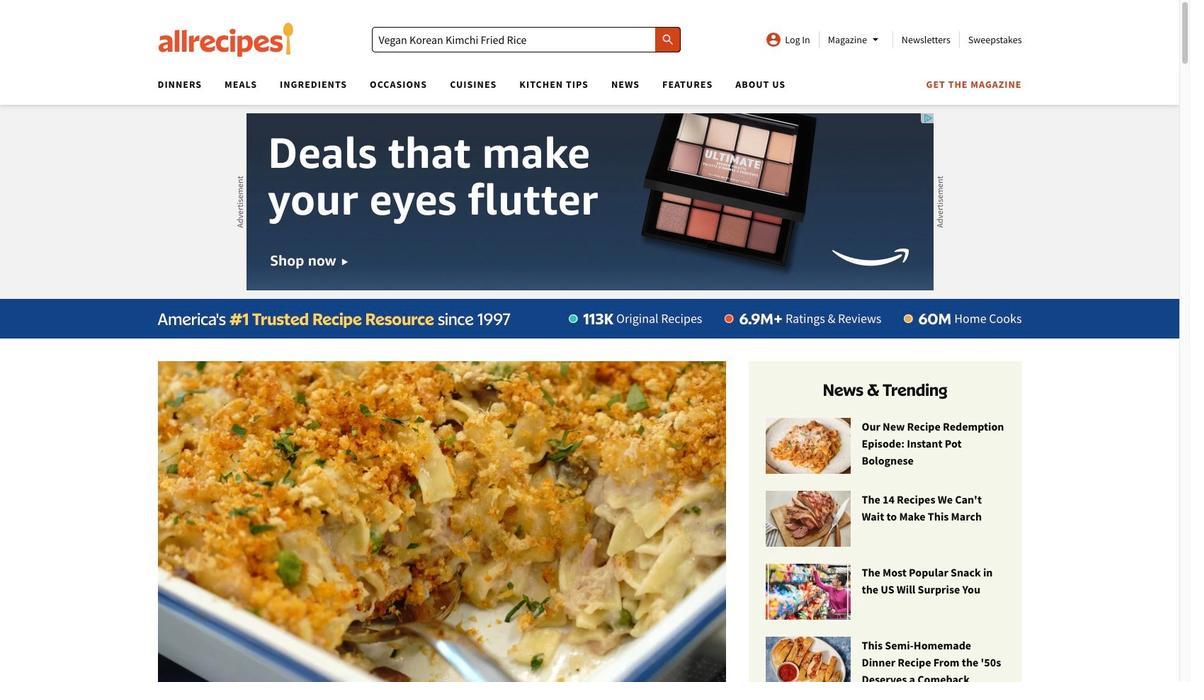 Task type: describe. For each thing, give the bounding box(es) containing it.
stromboli on a platter image
[[765, 637, 850, 682]]

close up on a home cured holiday ham with a few pieces sliced image
[[765, 491, 850, 548]]

Find a recipe or ingredient text field
[[372, 27, 681, 52]]

caret_down image
[[867, 31, 884, 48]]

woman shopping in snack aisle image
[[765, 564, 850, 621]]

click to search image
[[661, 33, 675, 47]]

header navigation
[[146, 74, 1022, 105]]



Task type: locate. For each thing, give the bounding box(es) containing it.
account image
[[765, 31, 782, 48]]

best tuna noodle casserole image
[[158, 361, 726, 682]]

advertisement element
[[246, 113, 933, 290]]

None search field
[[372, 27, 681, 52]]

banner
[[0, 0, 1179, 682]]

recipe redemption instant pot bolognese image
[[765, 418, 850, 475]]

visit allrecipes' homepage image
[[158, 23, 294, 57]]



Task type: vqa. For each thing, say whether or not it's contained in the screenshot.
caret_down image
yes



